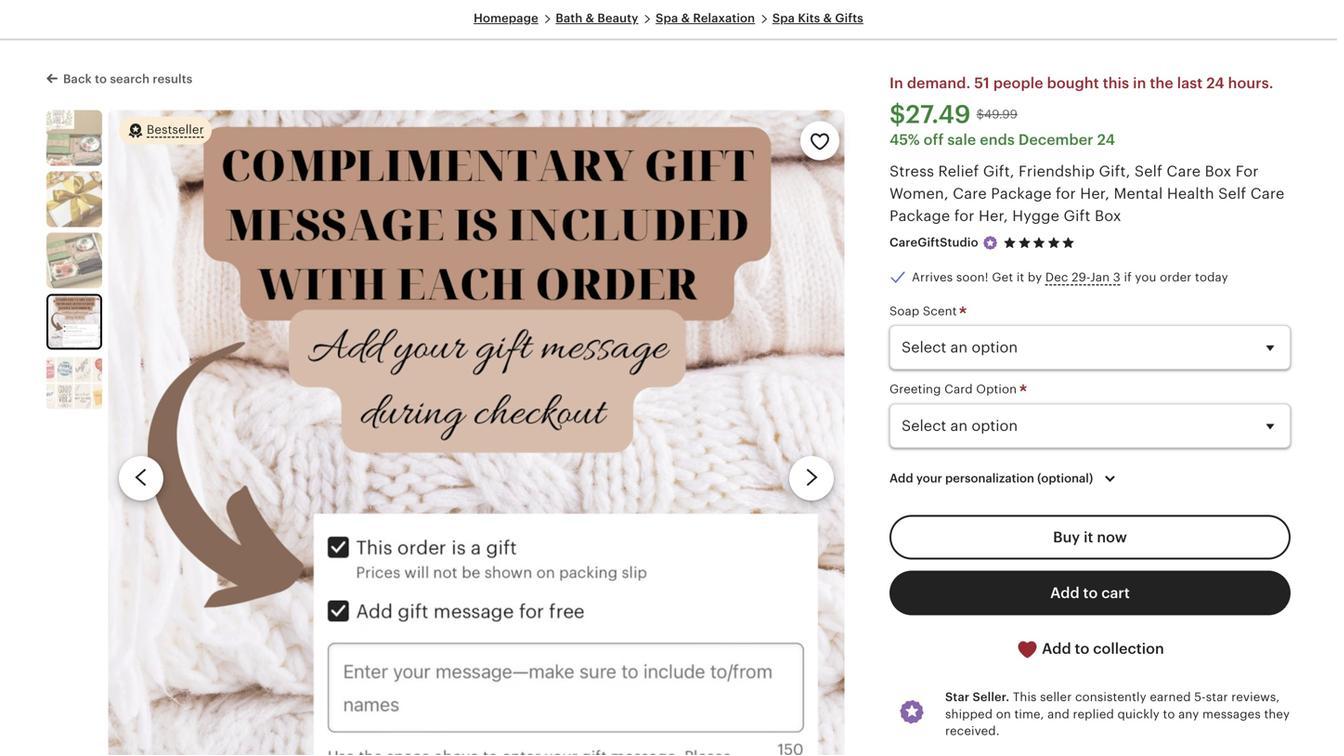 Task type: locate. For each thing, give the bounding box(es) containing it.
caregiftstudio link
[[890, 236, 979, 249]]

add inside button
[[1042, 640, 1071, 657]]

it
[[1017, 270, 1025, 284], [1084, 529, 1093, 545]]

0 vertical spatial add
[[890, 471, 913, 485]]

ends
[[980, 132, 1015, 148]]

this seller consistently earned 5-star reviews, shipped on time, and replied quickly to any messages they received.
[[945, 690, 1290, 738]]

1 spa from the left
[[656, 11, 678, 25]]

spa for spa & relaxation
[[656, 11, 678, 25]]

care down "for"
[[1251, 185, 1285, 202]]

add to cart
[[1050, 584, 1130, 601]]

0 horizontal spatial 24
[[1097, 132, 1115, 148]]

1 horizontal spatial self
[[1219, 185, 1247, 202]]

add left your
[[890, 471, 913, 485]]

0 vertical spatial package
[[991, 185, 1052, 202]]

1 horizontal spatial box
[[1205, 163, 1232, 180]]

add inside button
[[1050, 584, 1080, 601]]

women,
[[890, 185, 949, 202]]

box right gift
[[1095, 208, 1122, 224]]

package down women, at the top
[[890, 208, 950, 224]]

it left by
[[1017, 270, 1025, 284]]

it right 'buy'
[[1084, 529, 1093, 545]]

24 right last
[[1207, 75, 1225, 92]]

scent
[[923, 304, 957, 318]]

to down earned
[[1163, 707, 1175, 721]]

stress relief gift friendship gift self care box for women image 2 image
[[46, 172, 102, 227]]

today
[[1195, 270, 1228, 284]]

spa & relaxation link
[[656, 11, 755, 25]]

quickly
[[1118, 707, 1160, 721]]

&
[[586, 11, 594, 25], [681, 11, 690, 25], [823, 11, 832, 25]]

add to cart button
[[890, 570, 1291, 615]]

sale
[[948, 132, 976, 148]]

package
[[991, 185, 1052, 202], [890, 208, 950, 224]]

45% off sale ends december 24
[[890, 132, 1115, 148]]

2 spa from the left
[[772, 11, 795, 25]]

demand.
[[907, 75, 971, 92]]

24
[[1207, 75, 1225, 92], [1097, 132, 1115, 148]]

gift, down ends
[[983, 163, 1015, 180]]

2 vertical spatial add
[[1042, 640, 1071, 657]]

spa right beauty
[[656, 11, 678, 25]]

1 vertical spatial her,
[[979, 208, 1008, 224]]

1 horizontal spatial &
[[681, 11, 690, 25]]

2 gift, from the left
[[1099, 163, 1131, 180]]

1 horizontal spatial spa
[[772, 11, 795, 25]]

add up the seller
[[1042, 640, 1071, 657]]

0 vertical spatial it
[[1017, 270, 1025, 284]]

seller.
[[973, 690, 1010, 704]]

any
[[1179, 707, 1199, 721]]

& for spa
[[681, 11, 690, 25]]

1 & from the left
[[586, 11, 594, 25]]

to inside add to collection button
[[1075, 640, 1090, 657]]

gift, up mental
[[1099, 163, 1131, 180]]

to left cart
[[1083, 584, 1098, 601]]

box left "for"
[[1205, 163, 1232, 180]]

1 vertical spatial package
[[890, 208, 950, 224]]

1 vertical spatial it
[[1084, 529, 1093, 545]]

0 vertical spatial her,
[[1080, 185, 1110, 202]]

the
[[1150, 75, 1174, 92]]

to right 'back'
[[95, 72, 107, 86]]

arrives soon! get it by dec 29-jan 3 if you order today
[[912, 270, 1228, 284]]

care
[[1167, 163, 1201, 180], [953, 185, 987, 202], [1251, 185, 1285, 202]]

0 horizontal spatial it
[[1017, 270, 1025, 284]]

1 vertical spatial add
[[1050, 584, 1080, 601]]

care up 'health'
[[1167, 163, 1201, 180]]

$49.99
[[977, 107, 1018, 121]]

1 horizontal spatial for
[[1056, 185, 1076, 202]]

homepage link
[[474, 11, 538, 25]]

menu bar
[[52, 11, 1285, 40]]

spa for spa kits & gifts
[[772, 11, 795, 25]]

1 horizontal spatial her,
[[1080, 185, 1110, 202]]

care down relief
[[953, 185, 987, 202]]

relaxation
[[693, 11, 755, 25]]

1 vertical spatial box
[[1095, 208, 1122, 224]]

1 vertical spatial self
[[1219, 185, 1247, 202]]

for
[[1056, 185, 1076, 202], [954, 208, 975, 224]]

gifts
[[835, 11, 864, 25]]

add for add to collection
[[1042, 640, 1071, 657]]

bought
[[1047, 75, 1099, 92]]

for down friendship
[[1056, 185, 1076, 202]]

2 & from the left
[[681, 11, 690, 25]]

45%
[[890, 132, 920, 148]]

add inside dropdown button
[[890, 471, 913, 485]]

to inside back to search results 'link'
[[95, 72, 107, 86]]

to for collection
[[1075, 640, 1090, 657]]

jan
[[1090, 270, 1110, 284]]

1 horizontal spatial 24
[[1207, 75, 1225, 92]]

1 vertical spatial for
[[954, 208, 975, 224]]

1 horizontal spatial it
[[1084, 529, 1093, 545]]

buy it now button
[[890, 515, 1291, 559]]

$27.49
[[890, 100, 971, 129]]

1 horizontal spatial care
[[1167, 163, 1201, 180]]

on
[[996, 707, 1011, 721]]

reviews,
[[1232, 690, 1280, 704]]

0 vertical spatial self
[[1135, 163, 1163, 180]]

gift,
[[983, 163, 1015, 180], [1099, 163, 1131, 180]]

greeting card option
[[890, 382, 1020, 396]]

for up caregiftstudio
[[954, 208, 975, 224]]

self up mental
[[1135, 163, 1163, 180]]

0 horizontal spatial care
[[953, 185, 987, 202]]

0 vertical spatial for
[[1056, 185, 1076, 202]]

collection
[[1093, 640, 1164, 657]]

her,
[[1080, 185, 1110, 202], [979, 208, 1008, 224]]

0 horizontal spatial spa
[[656, 11, 678, 25]]

back to search results link
[[46, 68, 193, 88]]

in
[[1133, 75, 1146, 92]]

0 vertical spatial box
[[1205, 163, 1232, 180]]

add left cart
[[1050, 584, 1080, 601]]

bestseller button
[[119, 116, 212, 146]]

beauty
[[598, 11, 639, 25]]

1 horizontal spatial stress relief gift friendship gift self care box for women image 4 image
[[108, 110, 845, 755]]

received.
[[945, 724, 1000, 738]]

to inside add to cart button
[[1083, 584, 1098, 601]]

relief
[[938, 163, 979, 180]]

menu bar containing homepage
[[52, 11, 1285, 40]]

self
[[1135, 163, 1163, 180], [1219, 185, 1247, 202]]

& right kits
[[823, 11, 832, 25]]

package up the hygge
[[991, 185, 1052, 202]]

to for search
[[95, 72, 107, 86]]

stress relief gift friendship gift self care box for women image 5 image
[[46, 355, 102, 411]]

to inside 'this seller consistently earned 5-star reviews, shipped on time, and replied quickly to any messages they received.'
[[1163, 707, 1175, 721]]

1 horizontal spatial gift,
[[1099, 163, 1131, 180]]

& right bath
[[586, 11, 594, 25]]

0 vertical spatial 24
[[1207, 75, 1225, 92]]

her, up gift
[[1080, 185, 1110, 202]]

self down "for"
[[1219, 185, 1247, 202]]

add to collection
[[1038, 640, 1164, 657]]

add your personalization (optional)
[[890, 471, 1093, 485]]

to for cart
[[1083, 584, 1098, 601]]

bath & beauty link
[[556, 11, 639, 25]]

stress relief gift friendship gift self care box for women image 4 image
[[108, 110, 845, 755], [48, 296, 100, 348]]

$27.49 $49.99
[[890, 100, 1018, 129]]

& for bath
[[586, 11, 594, 25]]

spa left kits
[[772, 11, 795, 25]]

for
[[1236, 163, 1259, 180]]

add
[[890, 471, 913, 485], [1050, 584, 1080, 601], [1042, 640, 1071, 657]]

her, up star_seller icon
[[979, 208, 1008, 224]]

0 horizontal spatial box
[[1095, 208, 1122, 224]]

last
[[1177, 75, 1203, 92]]

results
[[153, 72, 193, 86]]

0 horizontal spatial gift,
[[983, 163, 1015, 180]]

3 & from the left
[[823, 11, 832, 25]]

2 horizontal spatial &
[[823, 11, 832, 25]]

kits
[[798, 11, 820, 25]]

24 right december
[[1097, 132, 1115, 148]]

29-
[[1072, 270, 1090, 284]]

add for add to cart
[[1050, 584, 1080, 601]]

soap
[[890, 304, 920, 318]]

to left collection
[[1075, 640, 1090, 657]]

0 horizontal spatial self
[[1135, 163, 1163, 180]]

& left relaxation
[[681, 11, 690, 25]]

0 horizontal spatial &
[[586, 11, 594, 25]]



Task type: describe. For each thing, give the bounding box(es) containing it.
spa kits & gifts link
[[772, 11, 864, 25]]

messages
[[1203, 707, 1261, 721]]

personalization
[[945, 471, 1035, 485]]

dec
[[1046, 270, 1069, 284]]

it inside buy it now button
[[1084, 529, 1093, 545]]

3
[[1113, 270, 1121, 284]]

option
[[976, 382, 1017, 396]]

5-
[[1194, 690, 1206, 704]]

greeting
[[890, 382, 941, 396]]

in demand. 51 people bought this in the last 24 hours.
[[890, 75, 1274, 92]]

star
[[1206, 690, 1228, 704]]

order
[[1160, 270, 1192, 284]]

search
[[110, 72, 150, 86]]

stress relief gift friendship gift self care box for women image 1 image
[[46, 110, 102, 166]]

cart
[[1102, 584, 1130, 601]]

star
[[945, 690, 970, 704]]

0 horizontal spatial package
[[890, 208, 950, 224]]

seller
[[1040, 690, 1072, 704]]

stress
[[890, 163, 934, 180]]

spa kits & gifts
[[772, 11, 864, 25]]

back
[[63, 72, 92, 86]]

add your personalization (optional) button
[[876, 459, 1135, 498]]

shipped
[[945, 707, 993, 721]]

1 vertical spatial 24
[[1097, 132, 1115, 148]]

add to collection button
[[890, 626, 1291, 672]]

this
[[1103, 75, 1129, 92]]

and
[[1048, 707, 1070, 721]]

replied
[[1073, 707, 1114, 721]]

hygge
[[1012, 208, 1060, 224]]

add for add your personalization (optional)
[[890, 471, 913, 485]]

2 horizontal spatial care
[[1251, 185, 1285, 202]]

1 horizontal spatial package
[[991, 185, 1052, 202]]

this
[[1013, 690, 1037, 704]]

soon! get
[[956, 270, 1013, 284]]

stress relief gift, friendship gift, self care box for women, care package for her, mental health self care package for her, hygge gift box
[[890, 163, 1285, 224]]

consistently
[[1075, 690, 1147, 704]]

friendship
[[1019, 163, 1095, 180]]

homepage
[[474, 11, 538, 25]]

bestseller
[[147, 123, 204, 137]]

mental
[[1114, 185, 1163, 202]]

star_seller image
[[982, 235, 999, 251]]

51
[[974, 75, 990, 92]]

stress relief gift friendship gift self care box for women image 3 image
[[46, 233, 102, 289]]

hours.
[[1228, 75, 1274, 92]]

1 gift, from the left
[[983, 163, 1015, 180]]

you
[[1135, 270, 1157, 284]]

(optional)
[[1037, 471, 1093, 485]]

soap scent
[[890, 304, 960, 318]]

if
[[1124, 270, 1132, 284]]

buy it now
[[1053, 529, 1127, 545]]

bath
[[556, 11, 583, 25]]

star seller.
[[945, 690, 1010, 704]]

off
[[924, 132, 944, 148]]

0 horizontal spatial stress relief gift friendship gift self care box for women image 4 image
[[48, 296, 100, 348]]

card
[[945, 382, 973, 396]]

december
[[1019, 132, 1094, 148]]

back to search results
[[63, 72, 193, 86]]

health
[[1167, 185, 1214, 202]]

arrives
[[912, 270, 953, 284]]

in
[[890, 75, 904, 92]]

now
[[1097, 529, 1127, 545]]

your
[[916, 471, 942, 485]]

bath & beauty
[[556, 11, 639, 25]]

caregiftstudio
[[890, 236, 979, 249]]

0 horizontal spatial her,
[[979, 208, 1008, 224]]

time,
[[1015, 707, 1044, 721]]

they
[[1264, 707, 1290, 721]]

by
[[1028, 270, 1042, 284]]

gift
[[1064, 208, 1091, 224]]

spa & relaxation
[[656, 11, 755, 25]]

earned
[[1150, 690, 1191, 704]]

0 horizontal spatial for
[[954, 208, 975, 224]]

buy
[[1053, 529, 1080, 545]]

people
[[994, 75, 1043, 92]]



Task type: vqa. For each thing, say whether or not it's contained in the screenshot.
Bath &
yes



